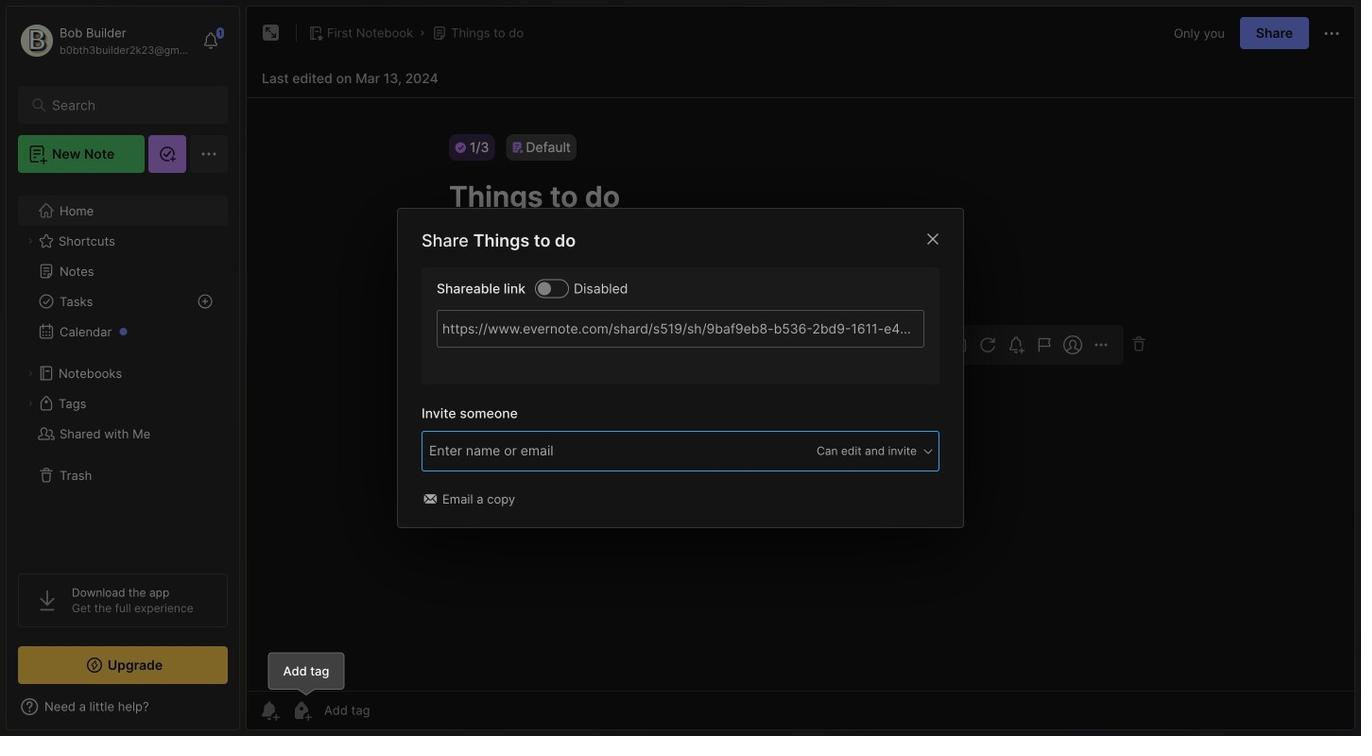 Task type: locate. For each thing, give the bounding box(es) containing it.
note window element
[[246, 6, 1356, 731]]

tree
[[7, 184, 239, 557]]

tree inside 'main' element
[[7, 184, 239, 557]]

Note Editor text field
[[247, 97, 1355, 691]]

main element
[[0, 0, 246, 737]]

None search field
[[52, 94, 203, 116]]

add a reminder image
[[258, 700, 281, 722]]

tooltip
[[268, 653, 345, 697]]

close image
[[922, 228, 945, 250]]

Select permission field
[[781, 443, 935, 460]]

expand tags image
[[25, 398, 36, 409]]

Search text field
[[52, 96, 203, 114]]



Task type: describe. For each thing, give the bounding box(es) containing it.
none search field inside 'main' element
[[52, 94, 203, 116]]

expand notebooks image
[[25, 368, 36, 379]]

add tag image
[[290, 700, 313, 722]]

expand note image
[[260, 22, 283, 44]]

shared link switcher image
[[538, 282, 551, 295]]

Shared URL text field
[[437, 310, 925, 348]]

Add tag field
[[427, 441, 654, 461]]



Task type: vqa. For each thing, say whether or not it's contained in the screenshot.
Tree within Main "element"
yes



